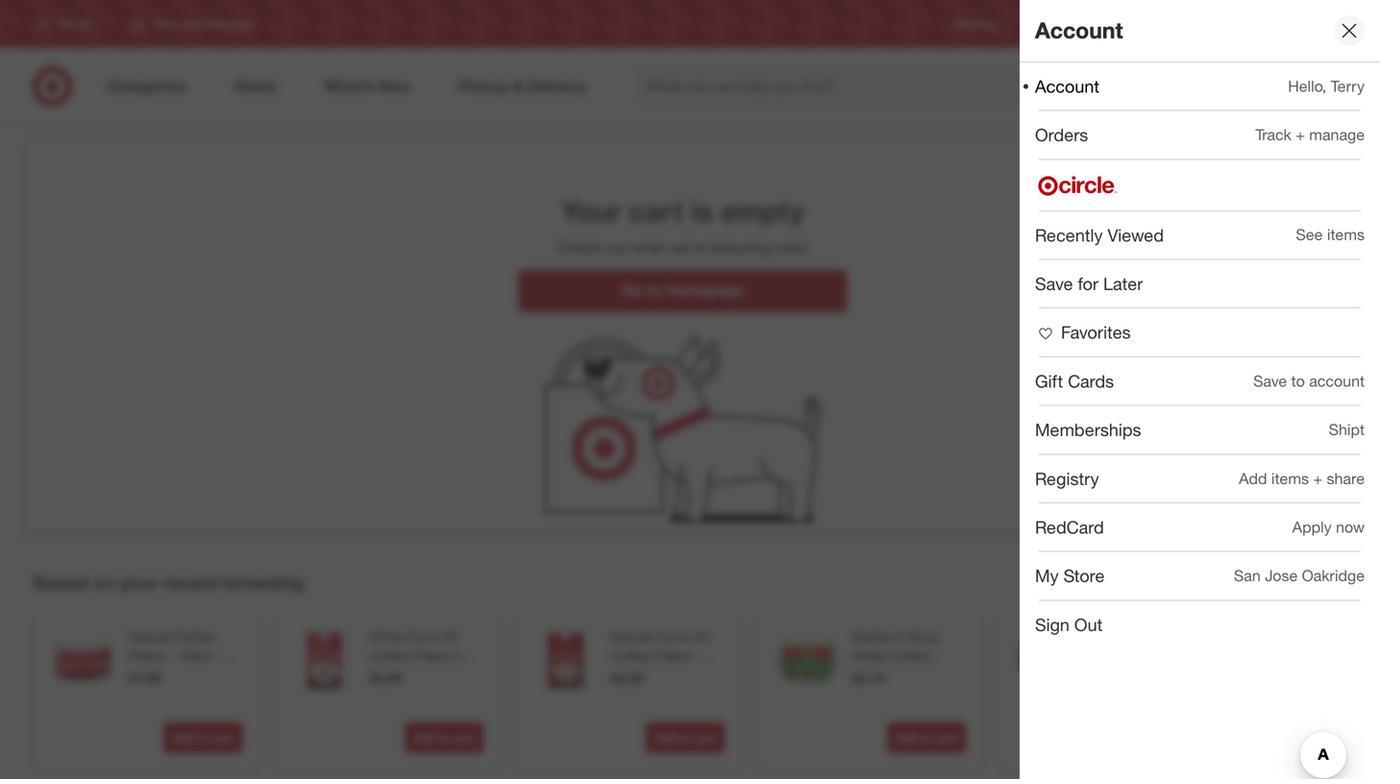 Task type: locate. For each thing, give the bounding box(es) containing it.
recent
[[163, 572, 219, 594]]

account up account hello, terry element
[[1036, 17, 1124, 44]]

items right see
[[1328, 226, 1365, 244]]

natural inside natural coffee filters - 100ct - market pantry™
[[128, 629, 172, 646]]

filters inside natural cone #4 coffee filters - 40ct - market pantry™
[[655, 648, 691, 665]]

white up $2.19
[[852, 648, 887, 665]]

1 horizontal spatial 200ct
[[1094, 687, 1128, 704]]

to
[[648, 281, 662, 300], [1292, 372, 1306, 391], [197, 731, 208, 746], [439, 731, 450, 746], [680, 731, 691, 746], [921, 731, 932, 746]]

add to cart button for white cone #2 coffee filters 40 ct - market pantry™
[[405, 723, 484, 754]]

pantry™ down 100ct
[[174, 668, 220, 684]]

coffee down "4-"
[[891, 648, 931, 665]]

market inside the white cone #2 coffee filters 40 ct - market pantry™
[[394, 668, 436, 684]]

to left account
[[1292, 372, 1306, 391]]

save inside 'link'
[[1036, 274, 1074, 294]]

200ct down super
[[1094, 687, 1128, 704]]

1 horizontal spatial +
[[1314, 469, 1323, 488]]

add for melitta 4-6cup white coffee filters 200ct
[[896, 731, 918, 746]]

featuring
[[711, 238, 772, 257]]

1 vertical spatial save
[[1254, 372, 1288, 391]]

add to cart for melitta 4-6cup white coffee filters 200ct
[[896, 731, 958, 746]]

+ left share
[[1314, 469, 1323, 488]]

add to cart down natural cone #4 coffee filters - 40ct - market pantry™ link
[[655, 731, 717, 746]]

3 add to cart from the left
[[655, 731, 717, 746]]

1 horizontal spatial registry
[[1036, 469, 1100, 489]]

items up apply
[[1272, 469, 1310, 488]]

to down 100ct
[[197, 731, 208, 746]]

add for natural cone #4 coffee filters - 40ct - market pantry™
[[655, 731, 677, 746]]

market right ct
[[394, 668, 436, 684]]

cone for #2
[[408, 629, 440, 646]]

natural up $1.99
[[128, 629, 172, 646]]

1 horizontal spatial pantry™
[[370, 687, 416, 704]]

save for save to account
[[1254, 372, 1288, 391]]

4-
[[897, 629, 910, 646]]

pantry™ down 40ct on the left bottom of the page
[[611, 687, 658, 704]]

on
[[93, 572, 115, 594]]

weekly
[[1029, 17, 1066, 31]]

filters
[[128, 648, 165, 665], [413, 648, 450, 665], [655, 648, 691, 665], [852, 668, 889, 684], [1137, 668, 1174, 684]]

melitta up super
[[1094, 629, 1135, 646]]

market right natural coffee filters - 100ct - market pantry™ "image"
[[128, 668, 170, 684]]

cone left #2
[[408, 629, 440, 646]]

sign out
[[1036, 615, 1103, 636]]

0 horizontal spatial cone
[[408, 629, 440, 646]]

1 horizontal spatial items
[[1328, 226, 1365, 244]]

cart down melitta 4-6cup white coffee filters 200ct link
[[936, 731, 958, 746]]

account up orders
[[1036, 76, 1100, 97]]

save left account
[[1254, 372, 1288, 391]]

add left share
[[1240, 469, 1268, 488]]

0 horizontal spatial natural
[[128, 629, 172, 646]]

0 horizontal spatial redcard
[[1036, 517, 1105, 538]]

recently
[[1036, 225, 1103, 245]]

homepage
[[667, 281, 744, 300]]

- left 100ct
[[168, 648, 174, 665]]

apply
[[1293, 518, 1332, 537]]

2 natural from the left
[[611, 629, 654, 646]]

search button
[[1100, 65, 1146, 112]]

pantry™ inside natural cone #4 coffee filters - 40ct - market pantry™
[[611, 687, 658, 704]]

ad
[[1069, 17, 1083, 31]]

empty cart bullseye image
[[538, 324, 828, 532]]

1 vertical spatial items
[[1272, 469, 1310, 488]]

0 horizontal spatial pantry™
[[174, 668, 220, 684]]

coffee down super
[[1094, 668, 1134, 684]]

add to cart button down the white cone #2 coffee filters 40 ct - market pantry™ link
[[405, 723, 484, 754]]

melitta
[[852, 629, 893, 646], [1094, 629, 1135, 646]]

0 horizontal spatial items
[[1272, 469, 1310, 488]]

classic
[[1335, 629, 1379, 646]]

1 vertical spatial white
[[852, 648, 887, 665]]

melitta 4-6cup white coffee filters 200ct image
[[774, 628, 841, 695]]

1 horizontal spatial cone
[[658, 629, 690, 646]]

6cup
[[910, 629, 940, 646]]

registry down memberships
[[1036, 469, 1100, 489]]

add to cart button down melitta 4-6cup white coffee filters 200ct link
[[888, 723, 967, 754]]

2 add to cart button from the left
[[405, 723, 484, 754]]

white cone #2 coffee filters 40 ct - market pantry™ link
[[370, 628, 480, 704]]

2 cone from the left
[[658, 629, 690, 646]]

1 market from the left
[[128, 668, 170, 684]]

melitta for white
[[852, 629, 893, 646]]

200ct down "4-"
[[892, 668, 926, 684]]

add to cart button
[[164, 723, 243, 754], [405, 723, 484, 754], [646, 723, 725, 754], [888, 723, 967, 754]]

to down natural cone #4 coffee filters - 40ct - market pantry™ link
[[680, 731, 691, 746]]

3 add to cart button from the left
[[646, 723, 725, 754]]

to down the white cone #2 coffee filters 40 ct - market pantry™ link
[[439, 731, 450, 746]]

cone inside the white cone #2 coffee filters 40 ct - market pantry™
[[408, 629, 440, 646]]

my
[[1036, 566, 1059, 587]]

redcard right ad
[[1114, 17, 1160, 31]]

natural coffee filters - 100ct - market pantry™ image
[[50, 628, 117, 695]]

save left for
[[1036, 274, 1074, 294]]

cone inside natural cone #4 coffee filters - 40ct - market pantry™
[[658, 629, 690, 646]]

1 cone from the left
[[408, 629, 440, 646]]

pantry™ inside the white cone #2 coffee filters 40 ct - market pantry™
[[370, 687, 416, 704]]

coffee up '$2.69'
[[370, 648, 410, 665]]

add to cart
[[172, 731, 234, 746], [414, 731, 475, 746], [655, 731, 717, 746], [896, 731, 958, 746]]

we're
[[670, 238, 707, 257]]

1 vertical spatial registry
[[1036, 469, 1100, 489]]

0 horizontal spatial market
[[128, 668, 170, 684]]

redcard up my store
[[1036, 517, 1105, 538]]

#4
[[694, 629, 710, 646]]

oakridge
[[1303, 567, 1365, 586]]

based
[[33, 572, 88, 594]]

4 add to cart from the left
[[896, 731, 958, 746]]

items for recently viewed
[[1328, 226, 1365, 244]]

cart
[[629, 194, 684, 228], [212, 731, 234, 746], [453, 731, 475, 746], [694, 731, 717, 746], [936, 731, 958, 746]]

store
[[1064, 566, 1105, 587]]

registry left weekly
[[955, 17, 998, 31]]

coffee inside the white cone #2 coffee filters 40 ct - market pantry™
[[370, 648, 410, 665]]

market inside natural cone #4 coffee filters - 40ct - market pantry™
[[650, 668, 692, 684]]

1 natural from the left
[[128, 629, 172, 646]]

2 market from the left
[[394, 668, 436, 684]]

natural coffee filters - 100ct - market pantry™ link
[[128, 628, 239, 684]]

0 horizontal spatial 200ct
[[892, 668, 926, 684]]

redcard link
[[1114, 16, 1160, 32]]

0 horizontal spatial save
[[1036, 274, 1074, 294]]

to for natural cone #4 coffee filters - 40ct - market pantry™
[[680, 731, 691, 746]]

0 vertical spatial account
[[1036, 17, 1124, 44]]

2 add to cart from the left
[[414, 731, 475, 746]]

save for save for later
[[1036, 274, 1074, 294]]

coffee up 100ct
[[175, 629, 215, 646]]

save
[[1036, 274, 1074, 294], [1254, 372, 1288, 391]]

0 vertical spatial save
[[1036, 274, 1074, 294]]

1 add to cart from the left
[[172, 731, 234, 746]]

1 melitta from the left
[[852, 629, 893, 646]]

filters inside natural coffee filters - 100ct - market pantry™
[[128, 648, 165, 665]]

natural inside natural cone #4 coffee filters - 40ct - market pantry™
[[611, 629, 654, 646]]

1 horizontal spatial melitta
[[1094, 629, 1135, 646]]

check
[[557, 238, 602, 257]]

2 horizontal spatial pantry™
[[611, 687, 658, 704]]

cart down natural coffee filters - 100ct - market pantry™ link
[[212, 731, 234, 746]]

- right 100ct
[[215, 648, 220, 665]]

melitta for super
[[1094, 629, 1135, 646]]

1 horizontal spatial white
[[852, 648, 887, 665]]

add down natural coffee filters - 100ct - market pantry™
[[172, 731, 194, 746]]

account dialog
[[1020, 0, 1381, 780]]

add for white cone #2 coffee filters 40 ct - market pantry™
[[414, 731, 435, 746]]

0 vertical spatial 200ct
[[892, 668, 926, 684]]

market right $2.89
[[650, 668, 692, 684]]

add to cart down the white cone #2 coffee filters 40 ct - market pantry™ link
[[414, 731, 475, 746]]

0 vertical spatial redcard
[[1114, 17, 1160, 31]]

0 vertical spatial white
[[370, 629, 404, 646]]

cone
[[408, 629, 440, 646], [658, 629, 690, 646]]

1 account from the top
[[1036, 17, 1124, 44]]

add to cart down melitta 4-6cup white coffee filters 200ct link
[[896, 731, 958, 746]]

coffee
[[175, 629, 215, 646], [370, 648, 410, 665], [611, 648, 651, 665], [891, 648, 931, 665], [1094, 668, 1134, 684]]

0 vertical spatial registry
[[955, 17, 998, 31]]

add to cart button down 100ct
[[164, 723, 243, 754]]

add for natural coffee filters - 100ct - market pantry™
[[172, 731, 194, 746]]

add down the white cone #2 coffee filters 40 ct - market pantry™
[[414, 731, 435, 746]]

1 vertical spatial 200ct
[[1094, 687, 1128, 704]]

natural cone #4 coffee filters - 40ct - market pantry™
[[611, 629, 710, 704]]

market for $2.89
[[650, 668, 692, 684]]

see items
[[1297, 226, 1365, 244]]

add items + share
[[1240, 469, 1365, 488]]

items
[[1328, 226, 1365, 244], [1272, 469, 1310, 488]]

save for later
[[1036, 274, 1144, 294]]

0 vertical spatial +
[[1296, 126, 1306, 144]]

cart down natural cone #4 coffee filters - 40ct - market pantry™ link
[[694, 731, 717, 746]]

melitta left "4-"
[[852, 629, 893, 646]]

market inside natural coffee filters - 100ct - market pantry™
[[128, 668, 170, 684]]

natural up 40ct on the left bottom of the page
[[611, 629, 654, 646]]

coffee up 40ct on the left bottom of the page
[[611, 648, 651, 665]]

find
[[1286, 17, 1308, 31]]

0 vertical spatial items
[[1328, 226, 1365, 244]]

4 add to cart button from the left
[[888, 723, 967, 754]]

+ right track
[[1296, 126, 1306, 144]]

1 vertical spatial redcard
[[1036, 517, 1105, 538]]

2 melitta from the left
[[1094, 629, 1135, 646]]

to for natural coffee filters - 100ct - market pantry™
[[197, 731, 208, 746]]

my store
[[1036, 566, 1105, 587]]

redcard
[[1114, 17, 1160, 31], [1036, 517, 1105, 538]]

natural for -
[[128, 629, 172, 646]]

white cone #2 coffee filters 40 ct - market pantry™ image
[[291, 628, 358, 695]]

coffee inside "melitta 4-6cup white coffee filters 200ct"
[[891, 648, 931, 665]]

coffee inside melitta 8-12cup super premium coffee filters 200ct
[[1094, 668, 1134, 684]]

to down melitta 4-6cup white coffee filters 200ct link
[[921, 731, 932, 746]]

market
[[128, 668, 170, 684], [394, 668, 436, 684], [650, 668, 692, 684]]

cards
[[1068, 371, 1115, 392]]

melitta inside "melitta 4-6cup white coffee filters 200ct"
[[852, 629, 893, 646]]

2 horizontal spatial market
[[650, 668, 692, 684]]

1 add to cart button from the left
[[164, 723, 243, 754]]

cart up what at left top
[[629, 194, 684, 228]]

shipt
[[1329, 421, 1365, 439]]

add to cart button for natural cone #4 coffee filters - 40ct - market pantry™
[[646, 723, 725, 754]]

add to cart for natural coffee filters - 100ct - market pantry™
[[172, 731, 234, 746]]

go to homepage link
[[519, 270, 848, 313]]

1 horizontal spatial natural
[[611, 629, 654, 646]]

white up ct
[[370, 629, 404, 646]]

- down #4
[[695, 648, 700, 665]]

1 vertical spatial account
[[1036, 76, 1100, 97]]

for
[[1078, 274, 1099, 294]]

add down melitta 4-6cup white coffee filters 200ct link
[[896, 731, 918, 746]]

to right go
[[648, 281, 662, 300]]

cone left #4
[[658, 629, 690, 646]]

0 horizontal spatial melitta
[[852, 629, 893, 646]]

40ct
[[611, 668, 638, 684]]

registry
[[955, 17, 998, 31], [1036, 469, 1100, 489]]

add down natural cone #4 coffee filters - 40ct - market pantry™ on the bottom
[[655, 731, 677, 746]]

go
[[622, 281, 643, 300]]

cart down 40
[[453, 731, 475, 746]]

cone for #4
[[658, 629, 690, 646]]

1 horizontal spatial save
[[1254, 372, 1288, 391]]

200ct
[[892, 668, 926, 684], [1094, 687, 1128, 704]]

pantry™ down ct
[[370, 687, 416, 704]]

out
[[1075, 615, 1103, 636]]

registry inside the account dialog
[[1036, 469, 1100, 489]]

3 market from the left
[[650, 668, 692, 684]]

$2.89
[[611, 670, 644, 687]]

-
[[168, 648, 174, 665], [215, 648, 220, 665], [695, 648, 700, 665], [385, 668, 390, 684], [641, 668, 646, 684]]

save to account
[[1254, 372, 1365, 391]]

based on your recent browsing
[[33, 572, 304, 594]]

track
[[1256, 126, 1292, 144]]

- right ct
[[385, 668, 390, 684]]

0 horizontal spatial white
[[370, 629, 404, 646]]

viewed
[[1108, 225, 1164, 245]]

What can we help you find? suggestions appear below search field
[[634, 65, 1113, 108]]

natural
[[128, 629, 172, 646], [611, 629, 654, 646]]

add to cart down 100ct
[[172, 731, 234, 746]]

add to cart button down natural cone #4 coffee filters - 40ct - market pantry™ link
[[646, 723, 725, 754]]

hello, terry
[[1289, 77, 1365, 96]]

melitta inside melitta 8-12cup super premium coffee filters 200ct
[[1094, 629, 1135, 646]]

to inside the account dialog
[[1292, 372, 1306, 391]]

1 horizontal spatial market
[[394, 668, 436, 684]]



Task type: vqa. For each thing, say whether or not it's contained in the screenshot.
Categories
no



Task type: describe. For each thing, give the bounding box(es) containing it.
jose
[[1266, 567, 1298, 586]]

san jose oakridge
[[1235, 567, 1365, 586]]

cart for white cone #2 coffee filters 40 ct - market pantry™
[[453, 731, 475, 746]]

san
[[1235, 567, 1261, 586]]

view favorites element
[[1036, 322, 1131, 343]]

your
[[562, 194, 621, 228]]

hello,
[[1289, 77, 1327, 96]]

natural cone #4 coffee filters - 40ct - market pantry™ image
[[532, 628, 600, 695]]

sign
[[1036, 615, 1070, 636]]

8-
[[1138, 629, 1151, 646]]

gift
[[1036, 371, 1064, 392]]

now
[[1337, 518, 1365, 537]]

help
[[1301, 160, 1325, 175]]

your cart is empty
[[562, 194, 805, 228]]

coffee inside natural cone #4 coffee filters - 40ct - market pantry™
[[611, 648, 651, 665]]

favorites
[[1062, 322, 1131, 343]]

natural coffee filters - 100ct - market pantry™
[[128, 629, 220, 684]]

0 horizontal spatial registry
[[955, 17, 998, 31]]

$2.69
[[370, 670, 402, 687]]

help button
[[1292, 152, 1333, 183]]

white cone #2 coffee filters 40 ct - market pantry™
[[370, 629, 468, 704]]

200ct inside melitta 8-12cup super premium coffee filters 200ct
[[1094, 687, 1128, 704]]

gift cards
[[1036, 371, 1115, 392]]

to for melitta 4-6cup white coffee filters 200ct
[[921, 731, 932, 746]]

melitta 8-12cup super premium coffee filters 200ct image
[[1015, 628, 1082, 695]]

premium
[[1134, 648, 1188, 665]]

stores
[[1312, 17, 1345, 31]]

100ct
[[177, 648, 211, 665]]

$1.99
[[128, 670, 161, 687]]

apply now
[[1293, 518, 1365, 537]]

share
[[1327, 469, 1365, 488]]

to for white cone #2 coffee filters 40 ct - market pantry™
[[439, 731, 450, 746]]

manage
[[1310, 126, 1365, 144]]

white inside "melitta 4-6cup white coffee filters 200ct"
[[852, 648, 887, 665]]

classic 
[[1335, 629, 1381, 723]]

account
[[1310, 372, 1365, 391]]

1 vertical spatial +
[[1314, 469, 1323, 488]]

add to cart for natural cone #4 coffee filters - 40ct - market pantry™
[[655, 731, 717, 746]]

items for registry
[[1272, 469, 1310, 488]]

filters inside the white cone #2 coffee filters 40 ct - market pantry™
[[413, 648, 450, 665]]

0 horizontal spatial +
[[1296, 126, 1306, 144]]

filters inside "melitta 4-6cup white coffee filters 200ct"
[[852, 668, 889, 684]]

natural cone #4 coffee filters - 40ct - market pantry™ link
[[611, 628, 722, 704]]

redcard inside the account dialog
[[1036, 517, 1105, 538]]

#2
[[444, 629, 460, 646]]

weekly ad link
[[1029, 16, 1083, 32]]

add to cart button for melitta 4-6cup white coffee filters 200ct
[[888, 723, 967, 754]]

find stores
[[1286, 17, 1345, 31]]

pantry™ inside natural coffee filters - 100ct - market pantry™
[[174, 668, 220, 684]]

melitta 8-12cup super premium coffee filters 200ct
[[1094, 629, 1189, 704]]

sign out link
[[1020, 601, 1381, 649]]

melitta 4-6cup white coffee filters 200ct
[[852, 629, 940, 684]]

- inside the white cone #2 coffee filters 40 ct - market pantry™
[[385, 668, 390, 684]]

natural for coffee
[[611, 629, 654, 646]]

memberships
[[1036, 420, 1142, 440]]

melitta 4-6cup white coffee filters 200ct link
[[852, 628, 963, 684]]

white inside the white cone #2 coffee filters 40 ct - market pantry™
[[370, 629, 404, 646]]

2 account from the top
[[1036, 76, 1100, 97]]

12cup
[[1151, 629, 1189, 646]]

see
[[1297, 226, 1324, 244]]

ct
[[370, 668, 381, 684]]

search
[[1100, 79, 1146, 98]]

orders
[[1036, 125, 1089, 145]]

save for later link
[[1020, 260, 1381, 308]]

go to homepage
[[622, 281, 744, 300]]

- right 40ct on the left bottom of the page
[[641, 668, 646, 684]]

add to cart for white cone #2 coffee filters 40 ct - market pantry™
[[414, 731, 475, 746]]

now!
[[776, 238, 809, 257]]

cart for natural cone #4 coffee filters - 40ct - market pantry™
[[694, 731, 717, 746]]

cart for melitta 4-6cup white coffee filters 200ct
[[936, 731, 958, 746]]

add inside the account dialog
[[1240, 469, 1268, 488]]

market for $2.69
[[394, 668, 436, 684]]

browsing
[[224, 572, 304, 594]]

$2.19
[[852, 670, 885, 687]]

1 horizontal spatial redcard
[[1114, 17, 1160, 31]]

check out what we're featuring now!
[[557, 238, 809, 257]]

coffee inside natural coffee filters - 100ct - market pantry™
[[175, 629, 215, 646]]

recently viewed
[[1036, 225, 1164, 245]]

terry
[[1331, 77, 1365, 96]]

what
[[632, 238, 666, 257]]

melitta 8-12cup super premium coffee filters 200ct link
[[1094, 628, 1204, 704]]

filters inside melitta 8-12cup super premium coffee filters 200ct
[[1137, 668, 1174, 684]]

registry link
[[955, 16, 998, 32]]

weekly ad
[[1029, 17, 1083, 31]]

track + manage
[[1256, 126, 1365, 144]]

pantry™ for $2.89
[[611, 687, 658, 704]]

is
[[691, 194, 713, 228]]

find stores link
[[1286, 16, 1345, 32]]

account hello, terry element
[[1036, 76, 1100, 97]]

40
[[453, 648, 468, 665]]

super
[[1094, 648, 1130, 665]]

later
[[1104, 274, 1144, 294]]

200ct inside "melitta 4-6cup white coffee filters 200ct"
[[892, 668, 926, 684]]

pantry™ for $2.69
[[370, 687, 416, 704]]

your
[[120, 572, 158, 594]]

cart for natural coffee filters - 100ct - market pantry™
[[212, 731, 234, 746]]

out
[[606, 238, 628, 257]]

add to cart button for natural coffee filters - 100ct - market pantry™
[[164, 723, 243, 754]]

empty
[[721, 194, 805, 228]]

favorites link
[[1020, 309, 1381, 357]]



